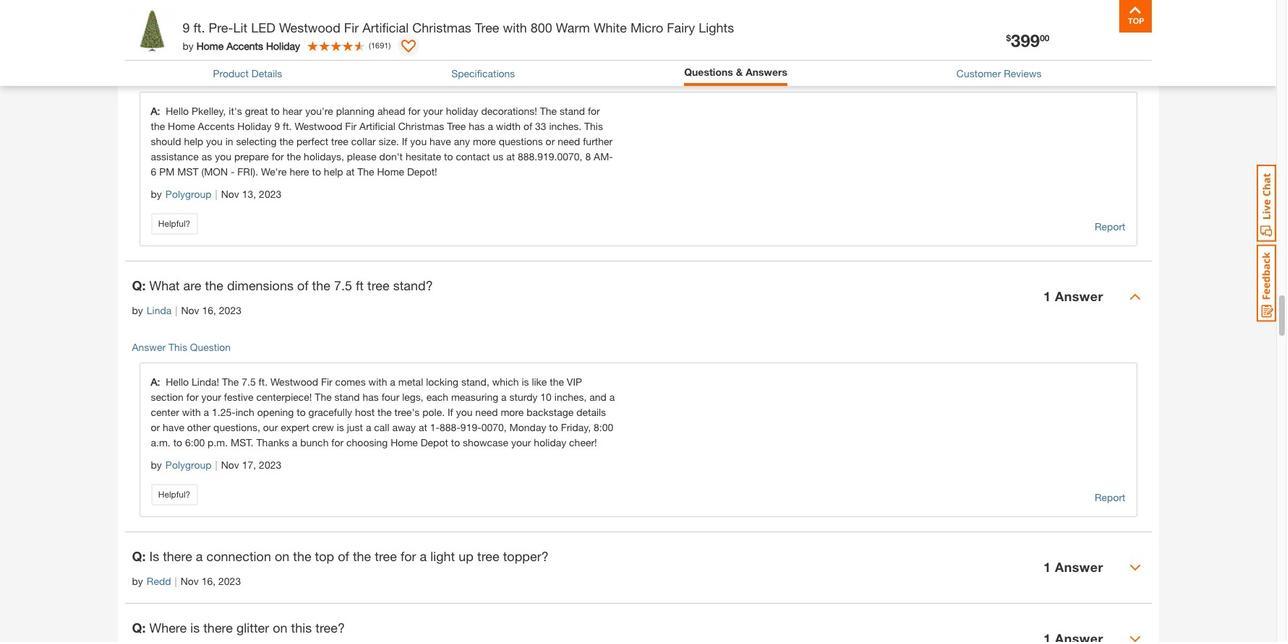 Task type: vqa. For each thing, say whether or not it's contained in the screenshot.
Shop All
no



Task type: describe. For each thing, give the bounding box(es) containing it.
the up "festive"
[[222, 376, 239, 388]]

is
[[149, 549, 159, 565]]

expert
[[281, 421, 309, 434]]

question for pkelley,
[[190, 70, 231, 82]]

on for connection
[[275, 549, 289, 565]]

this for hello pkelley, it's great to hear you're planning ahead for your holiday decorations! the stand for the home accents holiday 9 ft. westwood fir artificial christmas tree has a width of 33 inches. this should help you in selecting the perfect tree collar size. if you have any more questions or need further assistance as you prepare for the holidays, please don't hesitate to contact us at 888.919.0070, 8 am- 6 pm mst (mon - fri). we're here to help at the home depot!
[[169, 70, 187, 82]]

call
[[374, 421, 390, 434]]

a left call
[[366, 421, 371, 434]]

800
[[531, 20, 552, 35]]

linda button
[[147, 303, 172, 318]]

you inside hello linda! the 7.5 ft. westwood fir comes with a metal locking stand, which is like the vip section for your festive centerpiece! the stand has four legs, each measuring a sturdy 10 inches, and a center with a 1.25-inch opening to gracefully host the tree's pole. if you need more backstage details or have other questions, our expert crew is just a call away at 1-888-919-0070, monday to friday, 8:00 a.m. to 6:00 p.m. mst. thanks a bunch for choosing home depot to showcase your holiday cheer!
[[456, 406, 473, 419]]

are inside i won't be putting the tree up until after thanksgiving and i was wondering what are the dimensions of the 9 ft tree stand. i am looking at getting a tree collar for it so i need to know how wide the tree stand is. thanks.
[[616, 0, 634, 3]]

top
[[315, 549, 334, 565]]

answer this question link for linda!
[[132, 341, 231, 354]]

nov for what are the dimensions of the 7.5 ft tree stand?
[[181, 304, 199, 317]]

$ 399 00
[[1006, 30, 1050, 51]]

inches,
[[555, 391, 587, 403]]

7.5 inside hello linda! the 7.5 ft. westwood fir comes with a metal locking stand, which is like the vip section for your festive centerpiece! the stand has four legs, each measuring a sturdy 10 inches, and a center with a 1.25-inch opening to gracefully host the tree's pole. if you need more backstage details or have other questions, our expert crew is just a call away at 1-888-919-0070, monday to friday, 8:00 a.m. to 6:00 p.m. mst. thanks a bunch for choosing home depot to showcase your holiday cheer!
[[242, 376, 256, 388]]

this for hello linda! the 7.5 ft. westwood fir comes with a metal locking stand, which is like the vip section for your festive centerpiece! the stand has four legs, each measuring a sturdy 10 inches, and a center with a 1.25-inch opening to gracefully host the tree's pole. if you need more backstage details or have other questions, our expert crew is just a call away at 1-888-919-0070, monday to friday, 8:00 a.m. to 6:00 p.m. mst. thanks a bunch for choosing home depot to showcase your holiday cheer!
[[169, 341, 187, 354]]

1 caret image from the top
[[1129, 291, 1141, 303]]

holiday inside hello linda! the 7.5 ft. westwood fir comes with a metal locking stand, which is like the vip section for your festive centerpiece! the stand has four legs, each measuring a sturdy 10 inches, and a center with a 1.25-inch opening to gracefully host the tree's pole. if you need more backstage details or have other questions, our expert crew is just a call away at 1-888-919-0070, monday to friday, 8:00 a.m. to 6:00 p.m. mst. thanks a bunch for choosing home depot to showcase your holiday cheer!
[[534, 437, 566, 449]]

or inside hello linda! the 7.5 ft. westwood fir comes with a metal locking stand, which is like the vip section for your festive centerpiece! the stand has four legs, each measuring a sturdy 10 inches, and a center with a 1.25-inch opening to gracefully host the tree's pole. if you need more backstage details or have other questions, our expert crew is just a call away at 1-888-919-0070, monday to friday, 8:00 a.m. to 6:00 p.m. mst. thanks a bunch for choosing home depot to showcase your holiday cheer!
[[151, 421, 160, 434]]

6:00
[[185, 437, 205, 449]]

further
[[583, 135, 613, 147]]

centerpiece!
[[256, 391, 312, 403]]

a down which
[[501, 391, 507, 403]]

tree inside hello pkelley, it's great to hear you're planning ahead for your holiday decorations! the stand for the home accents holiday 9 ft. westwood fir artificial christmas tree has a width of 33 inches. this should help you in selecting the perfect tree collar size. if you have any more questions or need further assistance as you prepare for the holidays, please don't hesitate to contact us at 888.919.0070, 8 am- 6 pm mst (mon - fri). we're here to help at the home depot!
[[447, 120, 466, 132]]

tree inside hello pkelley, it's great to hear you're planning ahead for your holiday decorations! the stand for the home accents holiday 9 ft. westwood fir artificial christmas tree has a width of 33 inches. this should help you in selecting the perfect tree collar size. if you have any more questions or need further assistance as you prepare for the holidays, please don't hesitate to contact us at 888.919.0070, 8 am- 6 pm mst (mon - fri). we're here to help at the home depot!
[[331, 135, 348, 147]]

tree left the until
[[277, 0, 299, 3]]

pkelley button
[[147, 32, 178, 47]]

ft. inside hello linda! the 7.5 ft. westwood fir comes with a metal locking stand, which is like the vip section for your festive centerpiece! the stand has four legs, each measuring a sturdy 10 inches, and a center with a 1.25-inch opening to gracefully host the tree's pole. if you need more backstage details or have other questions, our expert crew is just a call away at 1-888-919-0070, monday to friday, 8:00 a.m. to 6:00 p.m. mst. thanks a bunch for choosing home depot to showcase your holiday cheer!
[[259, 376, 268, 388]]

led
[[251, 20, 275, 35]]

glitter
[[236, 620, 269, 636]]

have inside hello linda! the 7.5 ft. westwood fir comes with a metal locking stand, which is like the vip section for your festive centerpiece! the stand has four legs, each measuring a sturdy 10 inches, and a center with a 1.25-inch opening to gracefully host the tree's pole. if you need more backstage details or have other questions, our expert crew is just a call away at 1-888-919-0070, monday to friday, 8:00 a.m. to 6:00 p.m. mst. thanks a bunch for choosing home depot to showcase your holiday cheer!
[[163, 421, 184, 434]]

questions
[[499, 135, 543, 147]]

on for glitter
[[273, 620, 288, 636]]

accents inside hello pkelley, it's great to hear you're planning ahead for your holiday decorations! the stand for the home accents holiday 9 ft. westwood fir artificial christmas tree has a width of 33 inches. this should help you in selecting the perfect tree collar size. if you have any more questions or need further assistance as you prepare for the holidays, please don't hesitate to contact us at 888.919.0070, 8 am- 6 pm mst (mon - fri). we're here to help at the home depot!
[[198, 120, 235, 132]]

us
[[493, 150, 504, 163]]

as
[[202, 150, 212, 163]]

at inside i won't be putting the tree up until after thanksgiving and i was wondering what are the dimensions of the 9 ft tree stand. i am looking at getting a tree collar for it so i need to know how wide the tree stand is. thanks.
[[178, 6, 189, 22]]

12,
[[209, 33, 223, 45]]

lit
[[233, 20, 247, 35]]

1 horizontal spatial with
[[369, 376, 387, 388]]

1 for what are the dimensions of the 7.5 ft tree stand?
[[1044, 289, 1051, 305]]

has inside hello linda! the 7.5 ft. westwood fir comes with a metal locking stand, which is like the vip section for your festive centerpiece! the stand has four legs, each measuring a sturdy 10 inches, and a center with a 1.25-inch opening to gracefully host the tree's pole. if you need more backstage details or have other questions, our expert crew is just a call away at 1-888-919-0070, monday to friday, 8:00 a.m. to 6:00 p.m. mst. thanks a bunch for choosing home depot to showcase your holiday cheer!
[[363, 391, 379, 403]]

polygroup for nov 17, 2023
[[165, 459, 212, 471]]

0 vertical spatial christmas
[[412, 20, 471, 35]]

by polygroup | nov 17, 2023
[[151, 459, 282, 471]]

westwood for artificial
[[279, 20, 341, 35]]

this inside hello pkelley, it's great to hear you're planning ahead for your holiday decorations! the stand for the home accents holiday 9 ft. westwood fir artificial christmas tree has a width of 33 inches. this should help you in selecting the perfect tree collar size. if you have any more questions or need further assistance as you prepare for the holidays, please don't hesitate to contact us at 888.919.0070, 8 am- 6 pm mst (mon - fri). we're here to help at the home depot!
[[584, 120, 603, 132]]

to down holidays, in the top of the page
[[312, 165, 321, 178]]

0 vertical spatial accents
[[227, 39, 263, 52]]

home down don't
[[377, 165, 404, 178]]

questions
[[684, 66, 733, 78]]

home down "pre-"
[[197, 39, 224, 52]]

report button for hello linda! the 7.5 ft. westwood fir comes with a metal locking stand, which is like the vip section for your festive centerpiece! the stand has four legs, each measuring a sturdy 10 inches, and a center with a 1.25-inch opening to gracefully host the tree's pole. if you need more backstage details or have other questions, our expert crew is just a call away at 1-888-919-0070, monday to friday, 8:00 a.m. to 6:00 p.m. mst. thanks a bunch for choosing home depot to showcase your holiday cheer!
[[1095, 490, 1126, 506]]

prepare
[[234, 150, 269, 163]]

tree down wondering
[[526, 6, 549, 22]]

product image image
[[128, 7, 175, 54]]

by for hello linda! the 7.5 ft. westwood fir comes with a metal locking stand, which is like the vip section for your festive centerpiece! the stand has four legs, each measuring a sturdy 10 inches, and a center with a 1.25-inch opening to gracefully host the tree's pole. if you need more backstage details or have other questions, our expert crew is just a call away at 1-888-919-0070, monday to friday, 8:00 a.m. to 6:00 p.m. mst. thanks a bunch for choosing home depot to showcase your holiday cheer!
[[151, 459, 162, 471]]

light
[[431, 549, 455, 565]]

for down crew
[[331, 437, 344, 449]]

any
[[454, 135, 470, 147]]

pkelley,
[[192, 105, 226, 117]]

stand?
[[393, 278, 433, 293]]

planning
[[336, 105, 375, 117]]

legs,
[[402, 391, 424, 403]]

details
[[252, 67, 282, 79]]

it
[[327, 6, 334, 22]]

a up other
[[204, 406, 209, 419]]

perfect
[[297, 135, 328, 147]]

holidays,
[[304, 150, 344, 163]]

at down please on the left top
[[346, 165, 355, 178]]

you up the hesitate
[[410, 135, 427, 147]]

of inside hello pkelley, it's great to hear you're planning ahead for your holiday decorations! the stand for the home accents holiday 9 ft. westwood fir artificial christmas tree has a width of 33 inches. this should help you in selecting the perfect tree collar size. if you have any more questions or need further assistance as you prepare for the holidays, please don't hesitate to contact us at 888.919.0070, 8 am- 6 pm mst (mon - fri). we're here to help at the home depot!
[[524, 120, 532, 132]]

to down 888-
[[451, 437, 460, 449]]

and inside i won't be putting the tree up until after thanksgiving and i was wondering what are the dimensions of the 9 ft tree stand. i am looking at getting a tree collar for it so i need to know how wide the tree stand is. thanks.
[[459, 0, 481, 3]]

| for what are the dimensions of the 7.5 ft tree stand?
[[175, 304, 177, 317]]

by redd | nov 16, 2023
[[132, 576, 241, 588]]

nov for hello pkelley, it's great to hear you're planning ahead for your holiday decorations! the stand for the home accents holiday 9 ft. westwood fir artificial christmas tree has a width of 33 inches. this should help you in selecting the perfect tree collar size. if you have any more questions or need further assistance as you prepare for the holidays, please don't hesitate to contact us at 888.919.0070, 8 am- 6 pm mst (mon - fri). we're here to help at the home depot!
[[221, 188, 239, 200]]

and inside hello linda! the 7.5 ft. westwood fir comes with a metal locking stand, which is like the vip section for your festive centerpiece! the stand has four legs, each measuring a sturdy 10 inches, and a center with a 1.25-inch opening to gracefully host the tree's pole. if you need more backstage details or have other questions, our expert crew is just a call away at 1-888-919-0070, monday to friday, 8:00 a.m. to 6:00 p.m. mst. thanks a bunch for choosing home depot to showcase your holiday cheer!
[[590, 391, 607, 403]]

metal
[[398, 376, 423, 388]]

host
[[355, 406, 375, 419]]

cheer!
[[569, 437, 597, 449]]

to left contact
[[444, 150, 453, 163]]

westwood for comes
[[270, 376, 318, 388]]

for down linda!
[[186, 391, 199, 403]]

nov for hello linda! the 7.5 ft. westwood fir comes with a metal locking stand, which is like the vip section for your festive centerpiece! the stand has four legs, each measuring a sturdy 10 inches, and a center with a 1.25-inch opening to gracefully host the tree's pole. if you need more backstage details or have other questions, our expert crew is just a call away at 1-888-919-0070, monday to friday, 8:00 a.m. to 6:00 p.m. mst. thanks a bunch for choosing home depot to showcase your holiday cheer!
[[221, 459, 239, 471]]

report for hello pkelley, it's great to hear you're planning ahead for your holiday decorations! the stand for the home accents holiday 9 ft. westwood fir artificial christmas tree has a width of 33 inches. this should help you in selecting the perfect tree collar size. if you have any more questions or need further assistance as you prepare for the holidays, please don't hesitate to contact us at 888.919.0070, 8 am- 6 pm mst (mon - fri). we're here to help at the home depot!
[[1095, 220, 1126, 233]]

has inside hello pkelley, it's great to hear you're planning ahead for your holiday decorations! the stand for the home accents holiday 9 ft. westwood fir artificial christmas tree has a width of 33 inches. this should help you in selecting the perfect tree collar size. if you have any more questions or need further assistance as you prepare for the holidays, please don't hesitate to contact us at 888.919.0070, 8 am- 6 pm mst (mon - fri). we're here to help at the home depot!
[[469, 120, 485, 132]]

redd
[[147, 576, 171, 588]]

1 horizontal spatial 7.5
[[334, 278, 352, 293]]

product
[[213, 67, 249, 79]]

i up wide at the top of page
[[485, 0, 488, 3]]

by for what are the dimensions of the 7.5 ft tree stand?
[[132, 304, 143, 317]]

2 vertical spatial is
[[190, 620, 200, 636]]

by for hello pkelley, it's great to hear you're planning ahead for your holiday decorations! the stand for the home accents holiday 9 ft. westwood fir artificial christmas tree has a width of 33 inches. this should help you in selecting the perfect tree collar size. if you have any more questions or need further assistance as you prepare for the holidays, please don't hesitate to contact us at 888.919.0070, 8 am- 6 pm mst (mon - fri). we're here to help at the home depot!
[[151, 188, 162, 200]]

size.
[[379, 135, 399, 147]]

home up should
[[168, 120, 195, 132]]

i up looking
[[149, 0, 153, 3]]

0 horizontal spatial with
[[182, 406, 201, 419]]

tree left "stand?"
[[367, 278, 390, 293]]

answers
[[746, 66, 788, 78]]

by for is there a connection on the top of the tree for a light up tree topper?
[[132, 576, 143, 588]]

what
[[149, 278, 180, 293]]

nov left 12,
[[188, 33, 206, 45]]

your inside hello pkelley, it's great to hear you're planning ahead for your holiday decorations! the stand for the home accents holiday 9 ft. westwood fir artificial christmas tree has a width of 33 inches. this should help you in selecting the perfect tree collar size. if you have any more questions or need further assistance as you prepare for the holidays, please don't hesitate to contact us at 888.919.0070, 8 am- 6 pm mst (mon - fri). we're here to help at the home depot!
[[423, 105, 443, 117]]

i left am at right top
[[854, 0, 858, 3]]

the up 33 at the top
[[540, 105, 557, 117]]

1691
[[371, 40, 389, 50]]

1 vertical spatial there
[[203, 620, 233, 636]]

tree down putting
[[247, 6, 269, 22]]

0 vertical spatial artificial
[[362, 20, 409, 35]]

pre-
[[209, 20, 233, 35]]

just
[[347, 421, 363, 434]]

we're
[[261, 165, 287, 178]]

1 vertical spatial 9
[[183, 20, 190, 35]]

you left in
[[206, 135, 223, 147]]

tree left stand.
[[789, 0, 811, 3]]

getting
[[193, 6, 233, 22]]

the up gracefully
[[315, 391, 332, 403]]

p.m.
[[208, 437, 228, 449]]

for left light
[[401, 549, 416, 565]]

hello pkelley, it's great to hear you're planning ahead for your holiday decorations! the stand for the home accents holiday 9 ft. westwood fir artificial christmas tree has a width of 33 inches. this should help you in selecting the perfect tree collar size. if you have any more questions or need further assistance as you prepare for the holidays, please don't hesitate to contact us at 888.919.0070, 8 am- 6 pm mst (mon - fri). we're here to help at the home depot!
[[151, 105, 613, 178]]

by right pkelley
[[183, 39, 194, 52]]

vip
[[567, 376, 582, 388]]

section
[[151, 391, 184, 403]]

should
[[151, 135, 181, 147]]

up inside i won't be putting the tree up until after thanksgiving and i was wondering what are the dimensions of the 9 ft tree stand. i am looking at getting a tree collar for it so i need to know how wide the tree stand is. thanks.
[[303, 0, 318, 3]]

919-
[[461, 421, 481, 434]]

10
[[540, 391, 552, 403]]

customer reviews
[[957, 67, 1042, 79]]

how
[[445, 6, 470, 22]]

you right as
[[215, 150, 231, 163]]

helpful? for by polygroup | nov 17, 2023
[[158, 489, 190, 500]]

by left 'pkelley' button
[[132, 33, 143, 45]]

here
[[290, 165, 309, 178]]

for up we're
[[272, 150, 284, 163]]

christmas inside hello pkelley, it's great to hear you're planning ahead for your holiday decorations! the stand for the home accents holiday 9 ft. westwood fir artificial christmas tree has a width of 33 inches. this should help you in selecting the perfect tree collar size. if you have any more questions or need further assistance as you prepare for the holidays, please don't hesitate to contact us at 888.919.0070, 8 am- 6 pm mst (mon - fri). we're here to help at the home depot!
[[398, 120, 444, 132]]

lights
[[699, 20, 734, 35]]

warm
[[556, 20, 590, 35]]

choosing
[[346, 437, 388, 449]]

hear
[[283, 105, 303, 117]]

thanksgiving
[[379, 0, 456, 3]]

for up further
[[588, 105, 600, 117]]

or inside hello pkelley, it's great to hear you're planning ahead for your holiday decorations! the stand for the home accents holiday 9 ft. westwood fir artificial christmas tree has a width of 33 inches. this should help you in selecting the perfect tree collar size. if you have any more questions or need further assistance as you prepare for the holidays, please don't hesitate to contact us at 888.919.0070, 8 am- 6 pm mst (mon - fri). we're here to help at the home depot!
[[546, 135, 555, 147]]

to right a.m.
[[173, 437, 182, 449]]

linda
[[147, 304, 172, 317]]

mst.
[[231, 437, 254, 449]]

33
[[535, 120, 546, 132]]

a up 8:00
[[610, 391, 615, 403]]

i right so in the top of the page
[[355, 6, 359, 22]]

tree left the "topper?"
[[477, 549, 500, 565]]

polygroup button for nov 13, 2023
[[165, 186, 212, 202]]

2023 for hello linda! the 7.5 ft. westwood fir comes with a metal locking stand, which is like the vip section for your festive centerpiece! the stand has four legs, each measuring a sturdy 10 inches, and a center with a 1.25-inch opening to gracefully host the tree's pole. if you need more backstage details or have other questions, our expert crew is just a call away at 1-888-919-0070, monday to friday, 8:00 a.m. to 6:00 p.m. mst. thanks a bunch for choosing home depot to showcase your holiday cheer!
[[259, 459, 282, 471]]

to up expert
[[297, 406, 306, 419]]

to down backstage
[[549, 421, 558, 434]]

answer this question for pkelley,
[[132, 70, 231, 82]]

know
[[410, 6, 442, 22]]

$
[[1006, 33, 1011, 43]]

mst
[[177, 165, 199, 178]]

2023 for what are the dimensions of the 7.5 ft tree stand?
[[219, 304, 242, 317]]

2023 right 12,
[[226, 33, 248, 45]]

feedback link image
[[1257, 244, 1277, 323]]

after
[[349, 0, 376, 3]]

great
[[245, 105, 268, 117]]

| for hello linda! the 7.5 ft. westwood fir comes with a metal locking stand, which is like the vip section for your festive centerpiece! the stand has four legs, each measuring a sturdy 10 inches, and a center with a 1.25-inch opening to gracefully host the tree's pole. if you need more backstage details or have other questions, our expert crew is just a call away at 1-888-919-0070, monday to friday, 8:00 a.m. to 6:00 p.m. mst. thanks a bunch for choosing home depot to showcase your holiday cheer!
[[215, 459, 217, 471]]

to left hear
[[271, 105, 280, 117]]

stand inside hello linda! the 7.5 ft. westwood fir comes with a metal locking stand, which is like the vip section for your festive centerpiece! the stand has four legs, each measuring a sturdy 10 inches, and a center with a 1.25-inch opening to gracefully host the tree's pole. if you need more backstage details or have other questions, our expert crew is just a call away at 1-888-919-0070, monday to friday, 8:00 a.m. to 6:00 p.m. mst. thanks a bunch for choosing home depot to showcase your holiday cheer!
[[335, 391, 360, 403]]

1 vertical spatial dimensions
[[227, 278, 294, 293]]

a.m.
[[151, 437, 171, 449]]

1 horizontal spatial tree
[[475, 20, 499, 35]]

backstage
[[527, 406, 574, 419]]

q: is there a connection on the top of the tree for a light up tree topper?
[[132, 549, 549, 565]]

888.919.0070,
[[518, 150, 583, 163]]

helpful? button for by polygroup | nov 17, 2023
[[151, 484, 198, 506]]

16, for a
[[202, 576, 216, 588]]

wide
[[473, 6, 501, 22]]

please
[[347, 150, 377, 163]]

need inside hello pkelley, it's great to hear you're planning ahead for your holiday decorations! the stand for the home accents holiday 9 ft. westwood fir artificial christmas tree has a width of 33 inches. this should help you in selecting the perfect tree collar size. if you have any more questions or need further assistance as you prepare for the holidays, please don't hesitate to contact us at 888.919.0070, 8 am- 6 pm mst (mon - fri). we're here to help at the home depot!
[[558, 135, 580, 147]]

)
[[389, 40, 391, 50]]

center
[[151, 406, 179, 419]]

gracefully
[[309, 406, 352, 419]]

am-
[[594, 150, 613, 163]]

ft inside i won't be putting the tree up until after thanksgiving and i was wondering what are the dimensions of the 9 ft tree stand. i am looking at getting a tree collar for it so i need to know how wide the tree stand is. thanks.
[[777, 0, 785, 3]]

contact
[[456, 150, 490, 163]]

top button
[[1119, 0, 1152, 33]]

until
[[321, 0, 346, 3]]

8
[[585, 150, 591, 163]]

6
[[151, 165, 156, 178]]

fairy
[[667, 20, 695, 35]]

0 horizontal spatial your
[[201, 391, 221, 403]]

monday
[[510, 421, 546, 434]]

polygroup for nov 13, 2023
[[165, 188, 212, 200]]



Task type: locate. For each thing, give the bounding box(es) containing it.
other
[[187, 421, 211, 434]]

9 inside i won't be putting the tree up until after thanksgiving and i was wondering what are the dimensions of the 9 ft tree stand. i am looking at getting a tree collar for it so i need to know how wide the tree stand is. thanks.
[[766, 0, 774, 3]]

need
[[362, 6, 391, 22], [558, 135, 580, 147], [475, 406, 498, 419]]

1 horizontal spatial and
[[590, 391, 607, 403]]

more inside hello pkelley, it's great to hear you're planning ahead for your holiday decorations! the stand for the home accents holiday 9 ft. westwood fir artificial christmas tree has a width of 33 inches. this should help you in selecting the perfect tree collar size. if you have any more questions or need further assistance as you prepare for the holidays, please don't hesitate to contact us at 888.919.0070, 8 am- 6 pm mst (mon - fri). we're here to help at the home depot!
[[473, 135, 496, 147]]

tree's
[[395, 406, 420, 419]]

hello for linda!
[[166, 376, 189, 388]]

2 vertical spatial 9
[[274, 120, 280, 132]]

answer this question link for pkelley,
[[132, 70, 231, 82]]

westwood up centerpiece!
[[270, 376, 318, 388]]

1 horizontal spatial or
[[546, 135, 555, 147]]

for left it
[[308, 6, 324, 22]]

holiday up the any
[[446, 105, 478, 117]]

width
[[496, 120, 521, 132]]

0 vertical spatial dimensions
[[659, 0, 726, 3]]

inches.
[[549, 120, 582, 132]]

0 horizontal spatial or
[[151, 421, 160, 434]]

product details
[[213, 67, 282, 79]]

pole.
[[423, 406, 445, 419]]

white
[[594, 20, 627, 35]]

questions,
[[213, 421, 260, 434]]

0 vertical spatial fir
[[344, 20, 359, 35]]

polygroup button down 6:00
[[165, 458, 212, 474]]

collar left it
[[273, 6, 304, 22]]

ft
[[777, 0, 785, 3], [356, 278, 364, 293]]

christmas
[[412, 20, 471, 35], [398, 120, 444, 132]]

0 horizontal spatial if
[[402, 135, 408, 147]]

2 vertical spatial fir
[[321, 376, 332, 388]]

0 vertical spatial if
[[402, 135, 408, 147]]

1 vertical spatial ft
[[356, 278, 364, 293]]

holiday inside hello pkelley, it's great to hear you're planning ahead for your holiday decorations! the stand for the home accents holiday 9 ft. westwood fir artificial christmas tree has a width of 33 inches. this should help you in selecting the perfect tree collar size. if you have any more questions or need further assistance as you prepare for the holidays, please don't hesitate to contact us at 888.919.0070, 8 am- 6 pm mst (mon - fri). we're here to help at the home depot!
[[446, 105, 478, 117]]

1 horizontal spatial have
[[430, 135, 451, 147]]

caret image
[[1129, 291, 1141, 303], [1129, 634, 1141, 643]]

2 1 from the top
[[1044, 560, 1051, 576]]

0 horizontal spatial there
[[163, 549, 192, 565]]

0 vertical spatial are
[[616, 0, 634, 3]]

q: for q: what are the dimensions of the 7.5 ft tree stand?
[[132, 278, 146, 293]]

won't
[[156, 0, 189, 3]]

0 vertical spatial with
[[503, 20, 527, 35]]

0 vertical spatial stand
[[552, 6, 585, 22]]

artificial up size.
[[359, 120, 395, 132]]

christmas up the hesitate
[[398, 120, 444, 132]]

9 right pkelley
[[183, 20, 190, 35]]

hello left pkelley,
[[166, 105, 189, 117]]

0 vertical spatial report
[[1095, 220, 1126, 233]]

1 vertical spatial christmas
[[398, 120, 444, 132]]

help
[[184, 135, 203, 147], [324, 165, 343, 178]]

answer this question link
[[132, 70, 231, 82], [132, 341, 231, 354]]

1 horizontal spatial need
[[475, 406, 498, 419]]

hello linda! the 7.5 ft. westwood fir comes with a metal locking stand, which is like the vip section for your festive centerpiece! the stand has four legs, each measuring a sturdy 10 inches, and a center with a 1.25-inch opening to gracefully host the tree's pole. if you need more backstage details or have other questions, our expert crew is just a call away at 1-888-919-0070, monday to friday, 8:00 a.m. to 6:00 p.m. mst. thanks a bunch for choosing home depot to showcase your holiday cheer!
[[151, 376, 615, 449]]

hello inside hello pkelley, it's great to hear you're planning ahead for your holiday decorations! the stand for the home accents holiday 9 ft. westwood fir artificial christmas tree has a width of 33 inches. this should help you in selecting the perfect tree collar size. if you have any more questions or need further assistance as you prepare for the holidays, please don't hesitate to contact us at 888.919.0070, 8 am- 6 pm mst (mon - fri). we're here to help at the home depot!
[[166, 105, 189, 117]]

nov for is there a connection on the top of the tree for a light up tree topper?
[[181, 576, 199, 588]]

festive
[[224, 391, 254, 403]]

helpful? button down by polygroup | nov 17, 2023
[[151, 484, 198, 506]]

this down by linda | nov 16, 2023
[[169, 341, 187, 354]]

this
[[291, 620, 312, 636]]

by linda | nov 16, 2023
[[132, 304, 242, 317]]

1 polygroup button from the top
[[165, 186, 212, 202]]

2023 right 13,
[[259, 188, 282, 200]]

putting
[[211, 0, 251, 3]]

0 vertical spatial hello
[[166, 105, 189, 117]]

am
[[861, 0, 880, 3]]

2 helpful? button from the top
[[151, 484, 198, 506]]

need down the after at the left of the page
[[362, 6, 391, 22]]

fir down planning
[[345, 120, 357, 132]]

helpful?
[[158, 218, 190, 229], [158, 489, 190, 500]]

1 vertical spatial this
[[584, 120, 603, 132]]

1 vertical spatial are
[[183, 278, 201, 293]]

0 vertical spatial 1
[[1044, 289, 1051, 305]]

0 vertical spatial help
[[184, 135, 203, 147]]

with left 800
[[503, 20, 527, 35]]

1 1 from the top
[[1044, 289, 1051, 305]]

fir inside hello linda! the 7.5 ft. westwood fir comes with a metal locking stand, which is like the vip section for your festive centerpiece! the stand has four legs, each measuring a sturdy 10 inches, and a center with a 1.25-inch opening to gracefully host the tree's pole. if you need more backstage details or have other questions, our expert crew is just a call away at 1-888-919-0070, monday to friday, 8:00 a.m. to 6:00 p.m. mst. thanks a bunch for choosing home depot to showcase your holiday cheer!
[[321, 376, 332, 388]]

2023 for hello pkelley, it's great to hear you're planning ahead for your holiday decorations! the stand for the home accents holiday 9 ft. westwood fir artificial christmas tree has a width of 33 inches. this should help you in selecting the perfect tree collar size. if you have any more questions or need further assistance as you prepare for the holidays, please don't hesitate to contact us at 888.919.0070, 8 am- 6 pm mst (mon - fri). we're here to help at the home depot!
[[259, 188, 282, 200]]

0 horizontal spatial are
[[183, 278, 201, 293]]

3 q: from the top
[[132, 620, 146, 636]]

q: left where at the left bottom
[[132, 620, 146, 636]]

need inside hello linda! the 7.5 ft. westwood fir comes with a metal locking stand, which is like the vip section for your festive centerpiece! the stand has four legs, each measuring a sturdy 10 inches, and a center with a 1.25-inch opening to gracefully host the tree's pole. if you need more backstage details or have other questions, our expert crew is just a call away at 1-888-919-0070, monday to friday, 8:00 a.m. to 6:00 p.m. mst. thanks a bunch for choosing home depot to showcase your holiday cheer!
[[475, 406, 498, 419]]

2 horizontal spatial 9
[[766, 0, 774, 3]]

2 polygroup button from the top
[[165, 458, 212, 474]]

0 vertical spatial answer this question
[[132, 70, 231, 82]]

16, for the
[[202, 304, 216, 317]]

(
[[369, 40, 371, 50]]

0 vertical spatial up
[[303, 0, 318, 3]]

0 vertical spatial westwood
[[279, 20, 341, 35]]

9 for of
[[766, 0, 774, 3]]

helpful? button
[[151, 213, 198, 235], [151, 484, 198, 506]]

by
[[132, 33, 143, 45], [183, 39, 194, 52], [151, 188, 162, 200], [132, 304, 143, 317], [151, 459, 162, 471], [132, 576, 143, 588]]

a up by redd | nov 16, 2023
[[196, 549, 203, 565]]

a inside hello pkelley, it's great to hear you're planning ahead for your holiday decorations! the stand for the home accents holiday 9 ft. westwood fir artificial christmas tree has a width of 33 inches. this should help you in selecting the perfect tree collar size. if you have any more questions or need further assistance as you prepare for the holidays, please don't hesitate to contact us at 888.919.0070, 8 am- 6 pm mst (mon - fri). we're here to help at the home depot!
[[488, 120, 493, 132]]

2 vertical spatial with
[[182, 406, 201, 419]]

specifications
[[451, 67, 515, 79]]

by down 6
[[151, 188, 162, 200]]

or up a.m.
[[151, 421, 160, 434]]

i
[[149, 0, 153, 3], [485, 0, 488, 3], [854, 0, 858, 3], [355, 6, 359, 22]]

if inside hello linda! the 7.5 ft. westwood fir comes with a metal locking stand, which is like the vip section for your festive centerpiece! the stand has four legs, each measuring a sturdy 10 inches, and a center with a 1.25-inch opening to gracefully host the tree's pole. if you need more backstage details or have other questions, our expert crew is just a call away at 1-888-919-0070, monday to friday, 8:00 a.m. to 6:00 p.m. mst. thanks a bunch for choosing home depot to showcase your holiday cheer!
[[448, 406, 453, 419]]

this
[[169, 70, 187, 82], [584, 120, 603, 132], [169, 341, 187, 354]]

1 question from the top
[[190, 70, 231, 82]]

and
[[459, 0, 481, 3], [590, 391, 607, 403]]

report button
[[1095, 219, 1126, 235], [1095, 490, 1126, 506]]

your down monday
[[511, 437, 531, 449]]

16, down the connection
[[202, 576, 216, 588]]

report for hello linda! the 7.5 ft. westwood fir comes with a metal locking stand, which is like the vip section for your festive centerpiece! the stand has four legs, each measuring a sturdy 10 inches, and a center with a 1.25-inch opening to gracefully host the tree's pole. if you need more backstage details or have other questions, our expert crew is just a call away at 1-888-919-0070, monday to friday, 8:00 a.m. to 6:00 p.m. mst. thanks a bunch for choosing home depot to showcase your holiday cheer!
[[1095, 492, 1126, 504]]

so
[[338, 6, 352, 22]]

2023 down q: what are the dimensions of the 7.5 ft tree stand?
[[219, 304, 242, 317]]

0 vertical spatial holiday
[[446, 105, 478, 117]]

0 vertical spatial polygroup
[[165, 188, 212, 200]]

stand inside hello pkelley, it's great to hear you're planning ahead for your holiday decorations! the stand for the home accents holiday 9 ft. westwood fir artificial christmas tree has a width of 33 inches. this should help you in selecting the perfect tree collar size. if you have any more questions or need further assistance as you prepare for the holidays, please don't hesitate to contact us at 888.919.0070, 8 am- 6 pm mst (mon - fri). we're here to help at the home depot!
[[560, 105, 585, 117]]

0 vertical spatial report button
[[1095, 219, 1126, 235]]

2 horizontal spatial your
[[511, 437, 531, 449]]

if inside hello pkelley, it's great to hear you're planning ahead for your holiday decorations! the stand for the home accents holiday 9 ft. westwood fir artificial christmas tree has a width of 33 inches. this should help you in selecting the perfect tree collar size. if you have any more questions or need further assistance as you prepare for the holidays, please don't hesitate to contact us at 888.919.0070, 8 am- 6 pm mst (mon - fri). we're here to help at the home depot!
[[402, 135, 408, 147]]

1 vertical spatial collar
[[351, 135, 376, 147]]

0 vertical spatial q:
[[132, 278, 146, 293]]

hello for pkelley,
[[166, 105, 189, 117]]

nov right linda button
[[181, 304, 199, 317]]

fir
[[344, 20, 359, 35], [345, 120, 357, 132], [321, 376, 332, 388]]

1 horizontal spatial are
[[616, 0, 634, 3]]

questions & answers button
[[684, 64, 788, 82], [684, 64, 788, 80]]

0 horizontal spatial tree
[[447, 120, 466, 132]]

westwood inside hello pkelley, it's great to hear you're planning ahead for your holiday decorations! the stand for the home accents holiday 9 ft. westwood fir artificial christmas tree has a width of 33 inches. this should help you in selecting the perfect tree collar size. if you have any more questions or need further assistance as you prepare for the holidays, please don't hesitate to contact us at 888.919.0070, 8 am- 6 pm mst (mon - fri). we're here to help at the home depot!
[[295, 120, 342, 132]]

0 horizontal spatial 9
[[183, 20, 190, 35]]

tree down was
[[475, 20, 499, 35]]

to down thanksgiving on the top of page
[[395, 6, 407, 22]]

westwood inside hello linda! the 7.5 ft. westwood fir comes with a metal locking stand, which is like the vip section for your festive centerpiece! the stand has four legs, each measuring a sturdy 10 inches, and a center with a 1.25-inch opening to gracefully host the tree's pole. if you need more backstage details or have other questions, our expert crew is just a call away at 1-888-919-0070, monday to friday, 8:00 a.m. to 6:00 p.m. mst. thanks a bunch for choosing home depot to showcase your holiday cheer!
[[270, 376, 318, 388]]

ft. inside hello pkelley, it's great to hear you're planning ahead for your holiday decorations! the stand for the home accents holiday 9 ft. westwood fir artificial christmas tree has a width of 33 inches. this should help you in selecting the perfect tree collar size. if you have any more questions or need further assistance as you prepare for the holidays, please don't hesitate to contact us at 888.919.0070, 8 am- 6 pm mst (mon - fri). we're here to help at the home depot!
[[283, 120, 292, 132]]

tree?
[[315, 620, 345, 636]]

more inside hello linda! the 7.5 ft. westwood fir comes with a metal locking stand, which is like the vip section for your festive centerpiece! the stand has four legs, each measuring a sturdy 10 inches, and a center with a 1.25-inch opening to gracefully host the tree's pole. if you need more backstage details or have other questions, our expert crew is just a call away at 1-888-919-0070, monday to friday, 8:00 a.m. to 6:00 p.m. mst. thanks a bunch for choosing home depot to showcase your holiday cheer!
[[501, 406, 524, 419]]

1 q: from the top
[[132, 278, 146, 293]]

7.5 up "festive"
[[242, 376, 256, 388]]

up right light
[[459, 549, 474, 565]]

17,
[[242, 459, 256, 471]]

0070,
[[481, 421, 507, 434]]

0 horizontal spatial need
[[362, 6, 391, 22]]

with up other
[[182, 406, 201, 419]]

holiday up selecting
[[237, 120, 272, 132]]

2 helpful? from the top
[[158, 489, 190, 500]]

1 vertical spatial report
[[1095, 492, 1126, 504]]

2 report button from the top
[[1095, 490, 1126, 506]]

a: for hello pkelley, it's great to hear you're planning ahead for your holiday decorations! the stand for the home accents holiday 9 ft. westwood fir artificial christmas tree has a width of 33 inches. this should help you in selecting the perfect tree collar size. if you have any more questions or need further assistance as you prepare for the holidays, please don't hesitate to contact us at 888.919.0070, 8 am- 6 pm mst (mon - fri). we're here to help at the home depot!
[[151, 105, 166, 117]]

2 horizontal spatial is
[[522, 376, 529, 388]]

2 answer this question from the top
[[132, 341, 231, 354]]

polygroup down "mst"
[[165, 188, 212, 200]]

by down a.m.
[[151, 459, 162, 471]]

with
[[503, 20, 527, 35], [369, 376, 387, 388], [182, 406, 201, 419]]

holiday
[[266, 39, 300, 52], [237, 120, 272, 132]]

you're
[[305, 105, 333, 117]]

artificial inside hello pkelley, it's great to hear you're planning ahead for your holiday decorations! the stand for the home accents holiday 9 ft. westwood fir artificial christmas tree has a width of 33 inches. this should help you in selecting the perfect tree collar size. if you have any more questions or need further assistance as you prepare for the holidays, please don't hesitate to contact us at 888.919.0070, 8 am- 6 pm mst (mon - fri). we're here to help at the home depot!
[[359, 120, 395, 132]]

2 vertical spatial q:
[[132, 620, 146, 636]]

1 horizontal spatial there
[[203, 620, 233, 636]]

help up as
[[184, 135, 203, 147]]

| right pkelley
[[182, 33, 184, 45]]

a: up section
[[151, 376, 166, 388]]

1 vertical spatial have
[[163, 421, 184, 434]]

1 vertical spatial need
[[558, 135, 580, 147]]

1 vertical spatial artificial
[[359, 120, 395, 132]]

2 hello from the top
[[166, 376, 189, 388]]

holiday inside hello pkelley, it's great to hear you're planning ahead for your holiday decorations! the stand for the home accents holiday 9 ft. westwood fir artificial christmas tree has a width of 33 inches. this should help you in selecting the perfect tree collar size. if you have any more questions or need further assistance as you prepare for the holidays, please don't hesitate to contact us at 888.919.0070, 8 am- 6 pm mst (mon - fri). we're here to help at the home depot!
[[237, 120, 272, 132]]

have inside hello pkelley, it's great to hear you're planning ahead for your holiday decorations! the stand for the home accents holiday 9 ft. westwood fir artificial christmas tree has a width of 33 inches. this should help you in selecting the perfect tree collar size. if you have any more questions or need further assistance as you prepare for the holidays, please don't hesitate to contact us at 888.919.0070, 8 am- 6 pm mst (mon - fri). we're here to help at the home depot!
[[430, 135, 451, 147]]

stand down wondering
[[552, 6, 585, 22]]

1 vertical spatial up
[[459, 549, 474, 565]]

helpful? down by polygroup | nov 17, 2023
[[158, 489, 190, 500]]

at right us
[[506, 150, 515, 163]]

1 vertical spatial is
[[337, 421, 344, 434]]

collar up please on the left top
[[351, 135, 376, 147]]

2 vertical spatial need
[[475, 406, 498, 419]]

| right linda button
[[175, 304, 177, 317]]

0 vertical spatial there
[[163, 549, 192, 565]]

1 vertical spatial westwood
[[295, 120, 342, 132]]

1 answer for q: is there a connection on the top of the tree for a light up tree topper?
[[1044, 560, 1104, 576]]

the
[[540, 105, 557, 117], [357, 165, 374, 178], [222, 376, 239, 388], [315, 391, 332, 403]]

9 inside hello pkelley, it's great to hear you're planning ahead for your holiday decorations! the stand for the home accents holiday 9 ft. westwood fir artificial christmas tree has a width of 33 inches. this should help you in selecting the perfect tree collar size. if you have any more questions or need further assistance as you prepare for the holidays, please don't hesitate to contact us at 888.919.0070, 8 am- 6 pm mst (mon - fri). we're here to help at the home depot!
[[274, 120, 280, 132]]

1 vertical spatial and
[[590, 391, 607, 403]]

2 answer this question link from the top
[[132, 341, 231, 354]]

2 polygroup from the top
[[165, 459, 212, 471]]

have
[[430, 135, 451, 147], [163, 421, 184, 434]]

for inside i won't be putting the tree up until after thanksgiving and i was wondering what are the dimensions of the 9 ft tree stand. i am looking at getting a tree collar for it so i need to know how wide the tree stand is. thanks.
[[308, 6, 324, 22]]

question for linda!
[[190, 341, 231, 354]]

1 answer for q: what are the dimensions of the 7.5 ft tree stand?
[[1044, 289, 1104, 305]]

where
[[149, 620, 187, 636]]

it's
[[229, 105, 242, 117]]

our
[[263, 421, 278, 434]]

report
[[1095, 220, 1126, 233], [1095, 492, 1126, 504]]

answer this question link down by linda | nov 16, 2023
[[132, 341, 231, 354]]

| for hello pkelley, it's great to hear you're planning ahead for your holiday decorations! the stand for the home accents holiday 9 ft. westwood fir artificial christmas tree has a width of 33 inches. this should help you in selecting the perfect tree collar size. if you have any more questions or need further assistance as you prepare for the holidays, please don't hesitate to contact us at 888.919.0070, 8 am- 6 pm mst (mon - fri). we're here to help at the home depot!
[[215, 188, 217, 200]]

wondering
[[519, 0, 580, 3]]

1 vertical spatial on
[[273, 620, 288, 636]]

hesitate
[[406, 150, 441, 163]]

this up further
[[584, 120, 603, 132]]

stand
[[552, 6, 585, 22], [560, 105, 585, 117], [335, 391, 360, 403]]

0 vertical spatial need
[[362, 6, 391, 22]]

which
[[492, 376, 519, 388]]

fir for artificial
[[344, 20, 359, 35]]

answer
[[132, 70, 166, 82], [1055, 289, 1104, 305], [132, 341, 166, 354], [1055, 560, 1104, 576]]

christmas down thanksgiving on the top of page
[[412, 20, 471, 35]]

1
[[1044, 289, 1051, 305], [1044, 560, 1051, 576]]

0 horizontal spatial ft
[[356, 278, 364, 293]]

1 horizontal spatial up
[[459, 549, 474, 565]]

1 report button from the top
[[1095, 219, 1126, 235]]

0 vertical spatial 9
[[766, 0, 774, 3]]

q: for q: where is there glitter on this tree?
[[132, 620, 146, 636]]

home down away
[[391, 437, 418, 449]]

q: what are the dimensions of the 7.5 ft tree stand?
[[132, 278, 433, 293]]

0 vertical spatial more
[[473, 135, 496, 147]]

1 answer this question from the top
[[132, 70, 231, 82]]

and up details
[[590, 391, 607, 403]]

a down putting
[[236, 6, 243, 22]]

pm
[[159, 165, 175, 178]]

a left light
[[420, 549, 427, 565]]

1 answer this question link from the top
[[132, 70, 231, 82]]

fir for comes
[[321, 376, 332, 388]]

question up pkelley,
[[190, 70, 231, 82]]

0 horizontal spatial ft.
[[193, 20, 205, 35]]

a: up should
[[151, 105, 166, 117]]

2 a: from the top
[[151, 376, 166, 388]]

9 for accents
[[274, 120, 280, 132]]

9
[[766, 0, 774, 3], [183, 20, 190, 35], [274, 120, 280, 132]]

2 q: from the top
[[132, 549, 146, 565]]

1 for is there a connection on the top of the tree for a light up tree topper?
[[1044, 560, 1051, 576]]

a down expert
[[292, 437, 298, 449]]

2 report from the top
[[1095, 492, 1126, 504]]

home inside hello linda! the 7.5 ft. westwood fir comes with a metal locking stand, which is like the vip section for your festive centerpiece! the stand has four legs, each measuring a sturdy 10 inches, and a center with a 1.25-inch opening to gracefully host the tree's pole. if you need more backstage details or have other questions, our expert crew is just a call away at 1-888-919-0070, monday to friday, 8:00 a.m. to 6:00 p.m. mst. thanks a bunch for choosing home depot to showcase your holiday cheer!
[[391, 437, 418, 449]]

1 a: from the top
[[151, 105, 166, 117]]

1 hello from the top
[[166, 105, 189, 117]]

have left the any
[[430, 135, 451, 147]]

at inside hello linda! the 7.5 ft. westwood fir comes with a metal locking stand, which is like the vip section for your festive centerpiece! the stand has four legs, each measuring a sturdy 10 inches, and a center with a 1.25-inch opening to gracefully host the tree's pole. if you need more backstage details or have other questions, our expert crew is just a call away at 1-888-919-0070, monday to friday, 8:00 a.m. to 6:00 p.m. mst. thanks a bunch for choosing home depot to showcase your holiday cheer!
[[419, 421, 427, 434]]

1 horizontal spatial your
[[423, 105, 443, 117]]

1 horizontal spatial ft
[[777, 0, 785, 3]]

are up thanks.
[[616, 0, 634, 3]]

0 vertical spatial caret image
[[1129, 291, 1141, 303]]

2 horizontal spatial with
[[503, 20, 527, 35]]

0 vertical spatial polygroup button
[[165, 186, 212, 202]]

1 helpful? from the top
[[158, 218, 190, 229]]

connection
[[207, 549, 271, 565]]

1 vertical spatial more
[[501, 406, 524, 419]]

depot
[[421, 437, 448, 449]]

ahead
[[378, 105, 405, 117]]

1 vertical spatial holiday
[[237, 120, 272, 132]]

with up four at the left of page
[[369, 376, 387, 388]]

2023 right 17,
[[259, 459, 282, 471]]

fri).
[[237, 165, 258, 178]]

1 vertical spatial help
[[324, 165, 343, 178]]

holiday down led
[[266, 39, 300, 52]]

helpful? for by polygroup | nov 13, 2023
[[158, 218, 190, 229]]

16, right linda button
[[202, 304, 216, 317]]

0 horizontal spatial holiday
[[446, 105, 478, 117]]

you up 919- on the bottom of page
[[456, 406, 473, 419]]

1 report from the top
[[1095, 220, 1126, 233]]

westwood down the until
[[279, 20, 341, 35]]

and up 'how'
[[459, 0, 481, 3]]

0 vertical spatial holiday
[[266, 39, 300, 52]]

westwood down the you're
[[295, 120, 342, 132]]

stand up inches.
[[560, 105, 585, 117]]

the down please on the left top
[[357, 165, 374, 178]]

collar inside hello pkelley, it's great to hear you're planning ahead for your holiday decorations! the stand for the home accents holiday 9 ft. westwood fir artificial christmas tree has a width of 33 inches. this should help you in selecting the perfect tree collar size. if you have any more questions or need further assistance as you prepare for the holidays, please don't hesitate to contact us at 888.919.0070, 8 am- 6 pm mst (mon - fri). we're here to help at the home depot!
[[351, 135, 376, 147]]

0 vertical spatial or
[[546, 135, 555, 147]]

there right is
[[163, 549, 192, 565]]

00
[[1040, 33, 1050, 43]]

1 vertical spatial accents
[[198, 120, 235, 132]]

answer this question down by pkelley | nov 12, 2023
[[132, 70, 231, 82]]

hello up section
[[166, 376, 189, 388]]

1 polygroup from the top
[[165, 188, 212, 200]]

live chat image
[[1257, 165, 1277, 242]]

by left redd
[[132, 576, 143, 588]]

1 vertical spatial with
[[369, 376, 387, 388]]

hello inside hello linda! the 7.5 ft. westwood fir comes with a metal locking stand, which is like the vip section for your festive centerpiece! the stand has four legs, each measuring a sturdy 10 inches, and a center with a 1.25-inch opening to gracefully host the tree's pole. if you need more backstage details or have other questions, our expert crew is just a call away at 1-888-919-0070, monday to friday, 8:00 a.m. to 6:00 p.m. mst. thanks a bunch for choosing home depot to showcase your holiday cheer!
[[166, 376, 189, 388]]

questions & answers
[[684, 66, 788, 78]]

0 vertical spatial ft.
[[193, 20, 205, 35]]

1 1 answer from the top
[[1044, 289, 1104, 305]]

polygroup down 6:00
[[165, 459, 212, 471]]

2 caret image from the top
[[1129, 634, 1141, 643]]

2 1 answer from the top
[[1044, 560, 1104, 576]]

a inside i won't be putting the tree up until after thanksgiving and i was wondering what are the dimensions of the 9 ft tree stand. i am looking at getting a tree collar for it so i need to know how wide the tree stand is. thanks.
[[236, 6, 243, 22]]

| right redd
[[175, 576, 177, 588]]

polygroup button
[[165, 186, 212, 202], [165, 458, 212, 474]]

answer this question link down by pkelley | nov 12, 2023
[[132, 70, 231, 82]]

display image
[[402, 40, 416, 54]]

fir inside hello pkelley, it's great to hear you're planning ahead for your holiday decorations! the stand for the home accents holiday 9 ft. westwood fir artificial christmas tree has a width of 33 inches. this should help you in selecting the perfect tree collar size. if you have any more questions or need further assistance as you prepare for the holidays, please don't hesitate to contact us at 888.919.0070, 8 am- 6 pm mst (mon - fri). we're here to help at the home depot!
[[345, 120, 357, 132]]

0 vertical spatial have
[[430, 135, 451, 147]]

0 horizontal spatial dimensions
[[227, 278, 294, 293]]

0 vertical spatial 7.5
[[334, 278, 352, 293]]

1 horizontal spatial has
[[469, 120, 485, 132]]

0 horizontal spatial more
[[473, 135, 496, 147]]

0 vertical spatial 16,
[[202, 304, 216, 317]]

13,
[[242, 188, 256, 200]]

| for is there a connection on the top of the tree for a light up tree topper?
[[175, 576, 177, 588]]

crew
[[312, 421, 334, 434]]

stand inside i won't be putting the tree up until after thanksgiving and i was wondering what are the dimensions of the 9 ft tree stand. i am looking at getting a tree collar for it so i need to know how wide the tree stand is. thanks.
[[552, 6, 585, 22]]

1 vertical spatial helpful?
[[158, 489, 190, 500]]

more down sturdy
[[501, 406, 524, 419]]

helpful? button for by polygroup | nov 13, 2023
[[151, 213, 198, 235]]

1 horizontal spatial help
[[324, 165, 343, 178]]

more
[[473, 135, 496, 147], [501, 406, 524, 419]]

tree left light
[[375, 549, 397, 565]]

report button for hello pkelley, it's great to hear you're planning ahead for your holiday decorations! the stand for the home accents holiday 9 ft. westwood fir artificial christmas tree has a width of 33 inches. this should help you in selecting the perfect tree collar size. if you have any more questions or need further assistance as you prepare for the holidays, please don't hesitate to contact us at 888.919.0070, 8 am- 6 pm mst (mon - fri). we're here to help at the home depot!
[[1095, 219, 1126, 235]]

on left top at the bottom left of page
[[275, 549, 289, 565]]

q: for q: is there a connection on the top of the tree for a light up tree topper?
[[132, 549, 146, 565]]

if right size.
[[402, 135, 408, 147]]

to inside i won't be putting the tree up until after thanksgiving and i was wondering what are the dimensions of the 9 ft tree stand. i am looking at getting a tree collar for it so i need to know how wide the tree stand is. thanks.
[[395, 6, 407, 22]]

0 horizontal spatial up
[[303, 0, 318, 3]]

is right where at the left bottom
[[190, 620, 200, 636]]

up left the until
[[303, 0, 318, 3]]

answer this question for linda!
[[132, 341, 231, 354]]

hello
[[166, 105, 189, 117], [166, 376, 189, 388]]

answer this question down by linda | nov 16, 2023
[[132, 341, 231, 354]]

1 vertical spatial fir
[[345, 120, 357, 132]]

i won't be putting the tree up until after thanksgiving and i was wondering what are the dimensions of the 9 ft tree stand. i am looking at getting a tree collar for it so i need to know how wide the tree stand is. thanks.
[[132, 0, 880, 22]]

holiday down monday
[[534, 437, 566, 449]]

measuring
[[451, 391, 498, 403]]

2023 for is there a connection on the top of the tree for a light up tree topper?
[[218, 576, 241, 588]]

0 vertical spatial question
[[190, 70, 231, 82]]

16,
[[202, 304, 216, 317], [202, 576, 216, 588]]

a: for hello linda! the 7.5 ft. westwood fir comes with a metal locking stand, which is like the vip section for your festive centerpiece! the stand has four legs, each measuring a sturdy 10 inches, and a center with a 1.25-inch opening to gracefully host the tree's pole. if you need more backstage details or have other questions, our expert crew is just a call away at 1-888-919-0070, monday to friday, 8:00 a.m. to 6:00 p.m. mst. thanks a bunch for choosing home depot to showcase your holiday cheer!
[[151, 376, 166, 388]]

of inside i won't be putting the tree up until after thanksgiving and i was wondering what are the dimensions of the 9 ft tree stand. i am looking at getting a tree collar for it so i need to know how wide the tree stand is. thanks.
[[729, 0, 741, 3]]

if up 888-
[[448, 406, 453, 419]]

need inside i won't be putting the tree up until after thanksgiving and i was wondering what are the dimensions of the 9 ft tree stand. i am looking at getting a tree collar for it so i need to know how wide the tree stand is. thanks.
[[362, 6, 391, 22]]

q: where is there glitter on this tree?
[[132, 620, 345, 636]]

accents
[[227, 39, 263, 52], [198, 120, 235, 132]]

collar inside i won't be putting the tree up until after thanksgiving and i was wondering what are the dimensions of the 9 ft tree stand. i am looking at getting a tree collar for it so i need to know how wide the tree stand is. thanks.
[[273, 6, 304, 22]]

dimensions inside i won't be putting the tree up until after thanksgiving and i was wondering what are the dimensions of the 9 ft tree stand. i am looking at getting a tree collar for it so i need to know how wide the tree stand is. thanks.
[[659, 0, 726, 3]]

1 vertical spatial has
[[363, 391, 379, 403]]

was
[[492, 0, 515, 3]]

1 helpful? button from the top
[[151, 213, 198, 235]]

showcase
[[463, 437, 508, 449]]

accents down pkelley,
[[198, 120, 235, 132]]

is left like
[[522, 376, 529, 388]]

-
[[231, 165, 235, 178]]

1 horizontal spatial is
[[337, 421, 344, 434]]

polygroup button for nov 17, 2023
[[165, 458, 212, 474]]

0 horizontal spatial is
[[190, 620, 200, 636]]

locking
[[426, 376, 459, 388]]

0 vertical spatial 1 answer
[[1044, 289, 1104, 305]]

1 vertical spatial your
[[201, 391, 221, 403]]

for right ahead
[[408, 105, 420, 117]]

2 question from the top
[[190, 341, 231, 354]]

2 horizontal spatial ft.
[[283, 120, 292, 132]]

a up four at the left of page
[[390, 376, 396, 388]]

0 vertical spatial ft
[[777, 0, 785, 3]]

1 vertical spatial 1 answer
[[1044, 560, 1104, 576]]

1 vertical spatial report button
[[1095, 490, 1126, 506]]

2 vertical spatial stand
[[335, 391, 360, 403]]

selecting
[[236, 135, 277, 147]]

1 vertical spatial tree
[[447, 120, 466, 132]]

1 vertical spatial answer this question link
[[132, 341, 231, 354]]

ft. down hear
[[283, 120, 292, 132]]

is left just
[[337, 421, 344, 434]]

is.
[[588, 6, 601, 22]]

helpful? down the "by polygroup | nov 13, 2023"
[[158, 218, 190, 229]]

caret image
[[1129, 563, 1141, 574]]

reviews
[[1004, 67, 1042, 79]]

2023 down the connection
[[218, 576, 241, 588]]



